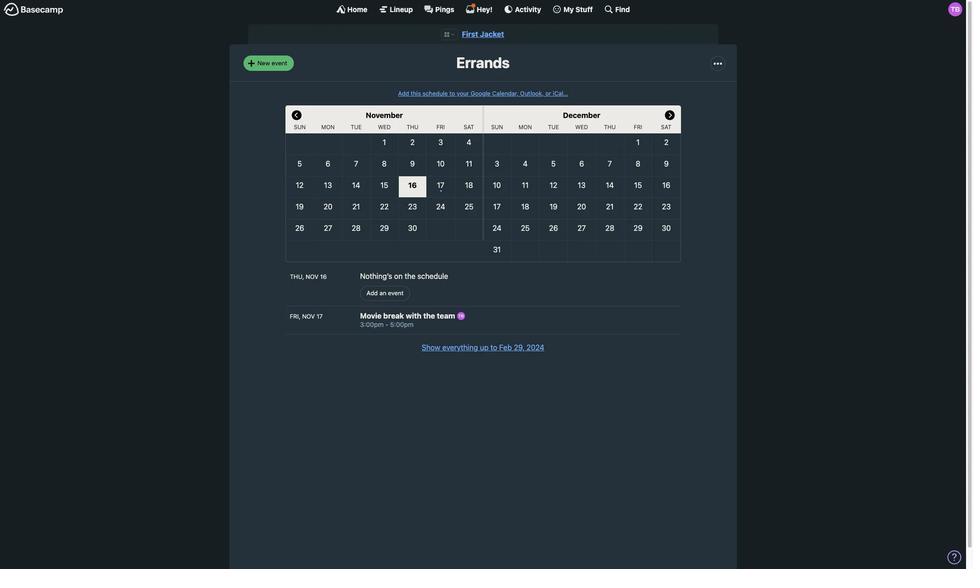 Task type: locate. For each thing, give the bounding box(es) containing it.
2 fri from the left
[[634, 124, 642, 131]]

mon for december
[[519, 124, 532, 131]]

schedule right this at the top left of the page
[[423, 90, 448, 97]]

schedule right on
[[418, 272, 448, 280]]

movie
[[360, 312, 382, 320]]

1 horizontal spatial to
[[491, 343, 497, 352]]

2024
[[527, 343, 544, 352]]

wed down december
[[575, 124, 588, 131]]

schedule
[[423, 90, 448, 97], [418, 272, 448, 280]]

0 horizontal spatial thu
[[407, 124, 419, 131]]

my
[[564, 5, 574, 13]]

add for add this schedule to your google calendar, outlook, or ical…
[[398, 90, 409, 97]]

thu
[[407, 124, 419, 131], [604, 124, 616, 131]]

add
[[398, 90, 409, 97], [367, 289, 378, 297]]

1 vertical spatial add
[[367, 289, 378, 297]]

to
[[450, 90, 455, 97], [491, 343, 497, 352]]

new
[[257, 59, 270, 67]]

show
[[422, 343, 440, 352]]

0 vertical spatial to
[[450, 90, 455, 97]]

wed down november
[[378, 124, 391, 131]]

1 vertical spatial event
[[388, 289, 404, 297]]

add an event link
[[360, 286, 410, 301]]

event inside add an event link
[[388, 289, 404, 297]]

1 vertical spatial nov
[[302, 313, 315, 320]]

nov
[[306, 273, 319, 280], [302, 313, 315, 320]]

29,
[[514, 343, 525, 352]]

thu,
[[290, 273, 304, 280]]

up
[[480, 343, 489, 352]]

wed for december
[[575, 124, 588, 131]]

add this schedule to your google calendar, outlook, or ical…
[[398, 90, 568, 97]]

-
[[385, 321, 388, 329]]

home
[[347, 5, 368, 13]]

tyler black image
[[949, 2, 963, 16]]

with
[[406, 312, 422, 320]]

the
[[405, 272, 416, 280], [423, 312, 435, 320]]

thu, nov 16
[[290, 273, 327, 280]]

2 wed from the left
[[575, 124, 588, 131]]

home link
[[336, 5, 368, 14]]

17
[[317, 313, 323, 320]]

hey!
[[477, 5, 493, 13]]

0 horizontal spatial sun
[[294, 124, 306, 131]]

1 mon from the left
[[321, 124, 335, 131]]

event
[[272, 59, 287, 67], [388, 289, 404, 297]]

0 vertical spatial schedule
[[423, 90, 448, 97]]

2 sat from the left
[[661, 124, 672, 131]]

1 horizontal spatial wed
[[575, 124, 588, 131]]

feb
[[499, 343, 512, 352]]

sun for december
[[491, 124, 503, 131]]

1 horizontal spatial fri
[[634, 124, 642, 131]]

add left an
[[367, 289, 378, 297]]

0 horizontal spatial sat
[[464, 124, 474, 131]]

the right with
[[423, 312, 435, 320]]

my stuff button
[[552, 5, 593, 14]]

nov for fri,
[[302, 313, 315, 320]]

lineup link
[[379, 5, 413, 14]]

first jacket link
[[462, 30, 504, 38]]

to right the up
[[491, 343, 497, 352]]

this
[[411, 90, 421, 97]]

on
[[394, 272, 403, 280]]

1 tue from the left
[[351, 124, 362, 131]]

my stuff
[[564, 5, 593, 13]]

fri
[[437, 124, 445, 131], [634, 124, 642, 131]]

0 horizontal spatial tue
[[351, 124, 362, 131]]

calendar,
[[492, 90, 519, 97]]

0 horizontal spatial to
[[450, 90, 455, 97]]

sat for december
[[661, 124, 672, 131]]

wed for november
[[378, 124, 391, 131]]

0 horizontal spatial the
[[405, 272, 416, 280]]

1 sun from the left
[[294, 124, 306, 131]]

0 vertical spatial event
[[272, 59, 287, 67]]

nov left 17
[[302, 313, 315, 320]]

0 vertical spatial the
[[405, 272, 416, 280]]

1 wed from the left
[[378, 124, 391, 131]]

1 fri from the left
[[437, 124, 445, 131]]

nov left 16
[[306, 273, 319, 280]]

0 vertical spatial nov
[[306, 273, 319, 280]]

to left 'your'
[[450, 90, 455, 97]]

wed
[[378, 124, 391, 131], [575, 124, 588, 131]]

1 horizontal spatial add
[[398, 90, 409, 97]]

1 sat from the left
[[464, 124, 474, 131]]

3:00pm
[[360, 321, 384, 329]]

tue
[[351, 124, 362, 131], [548, 124, 559, 131]]

1 vertical spatial to
[[491, 343, 497, 352]]

to for up
[[491, 343, 497, 352]]

first jacket
[[462, 30, 504, 38]]

2 tue from the left
[[548, 124, 559, 131]]

nov for thu,
[[306, 273, 319, 280]]

0 horizontal spatial wed
[[378, 124, 391, 131]]

0 vertical spatial add
[[398, 90, 409, 97]]

tyler black image
[[457, 312, 465, 320]]

team
[[437, 312, 455, 320]]

0 horizontal spatial add
[[367, 289, 378, 297]]

2 mon from the left
[[519, 124, 532, 131]]

1 horizontal spatial tue
[[548, 124, 559, 131]]

1 horizontal spatial the
[[423, 312, 435, 320]]

find
[[615, 5, 630, 13]]

1 thu from the left
[[407, 124, 419, 131]]

sat for november
[[464, 124, 474, 131]]

outlook,
[[520, 90, 544, 97]]

jacket
[[480, 30, 504, 38]]

sun
[[294, 124, 306, 131], [491, 124, 503, 131]]

5:00pm
[[390, 321, 414, 329]]

to inside button
[[491, 343, 497, 352]]

1 horizontal spatial thu
[[604, 124, 616, 131]]

activity
[[515, 5, 541, 13]]

hey! button
[[466, 3, 493, 14]]

sat
[[464, 124, 474, 131], [661, 124, 672, 131]]

event right an
[[388, 289, 404, 297]]

1 horizontal spatial sun
[[491, 124, 503, 131]]

1 horizontal spatial sat
[[661, 124, 672, 131]]

add left this at the top left of the page
[[398, 90, 409, 97]]

fri, nov 17
[[290, 313, 323, 320]]

event right new
[[272, 59, 287, 67]]

16
[[320, 273, 327, 280]]

fri for december
[[634, 124, 642, 131]]

1 vertical spatial schedule
[[418, 272, 448, 280]]

0 horizontal spatial event
[[272, 59, 287, 67]]

1 horizontal spatial event
[[388, 289, 404, 297]]

tue for december
[[548, 124, 559, 131]]

or
[[546, 90, 551, 97]]

mon
[[321, 124, 335, 131], [519, 124, 532, 131]]

1 horizontal spatial mon
[[519, 124, 532, 131]]

google
[[471, 90, 491, 97]]

2 sun from the left
[[491, 124, 503, 131]]

0 horizontal spatial fri
[[437, 124, 445, 131]]

2 thu from the left
[[604, 124, 616, 131]]

the right on
[[405, 272, 416, 280]]

movie break with the team
[[360, 312, 457, 320]]

0 horizontal spatial mon
[[321, 124, 335, 131]]

add for add an event
[[367, 289, 378, 297]]

pings button
[[424, 5, 454, 14]]



Task type: describe. For each thing, give the bounding box(es) containing it.
event inside "new event" link
[[272, 59, 287, 67]]

switch accounts image
[[4, 2, 63, 17]]

3:00pm     -     5:00pm
[[360, 321, 414, 329]]

stuff
[[576, 5, 593, 13]]

show        everything      up to        feb 29, 2024
[[422, 343, 544, 352]]

lineup
[[390, 5, 413, 13]]

to for schedule
[[450, 90, 455, 97]]

•
[[440, 187, 442, 194]]

activity link
[[504, 5, 541, 14]]

errands
[[456, 54, 510, 72]]

show        everything      up to        feb 29, 2024 button
[[422, 342, 544, 353]]

new event link
[[243, 56, 294, 71]]

your
[[457, 90, 469, 97]]

thu for november
[[407, 124, 419, 131]]

main element
[[0, 0, 966, 18]]

nothing's on the schedule
[[360, 272, 448, 280]]

pings
[[435, 5, 454, 13]]

everything
[[442, 343, 478, 352]]

nothing's
[[360, 272, 392, 280]]

ical…
[[553, 90, 568, 97]]

1 vertical spatial the
[[423, 312, 435, 320]]

december
[[563, 111, 600, 119]]

new event
[[257, 59, 287, 67]]

break
[[383, 312, 404, 320]]

fri,
[[290, 313, 301, 320]]

add this schedule to your google calendar, outlook, or ical… link
[[398, 90, 568, 97]]

add an event
[[367, 289, 404, 297]]

first
[[462, 30, 478, 38]]

an
[[380, 289, 386, 297]]

sun for november
[[294, 124, 306, 131]]

mon for november
[[321, 124, 335, 131]]

find button
[[604, 5, 630, 14]]

thu for december
[[604, 124, 616, 131]]

tue for november
[[351, 124, 362, 131]]

november
[[366, 111, 403, 119]]

fri for november
[[437, 124, 445, 131]]



Task type: vqa. For each thing, say whether or not it's contained in the screenshot.
the leftmost Mon
yes



